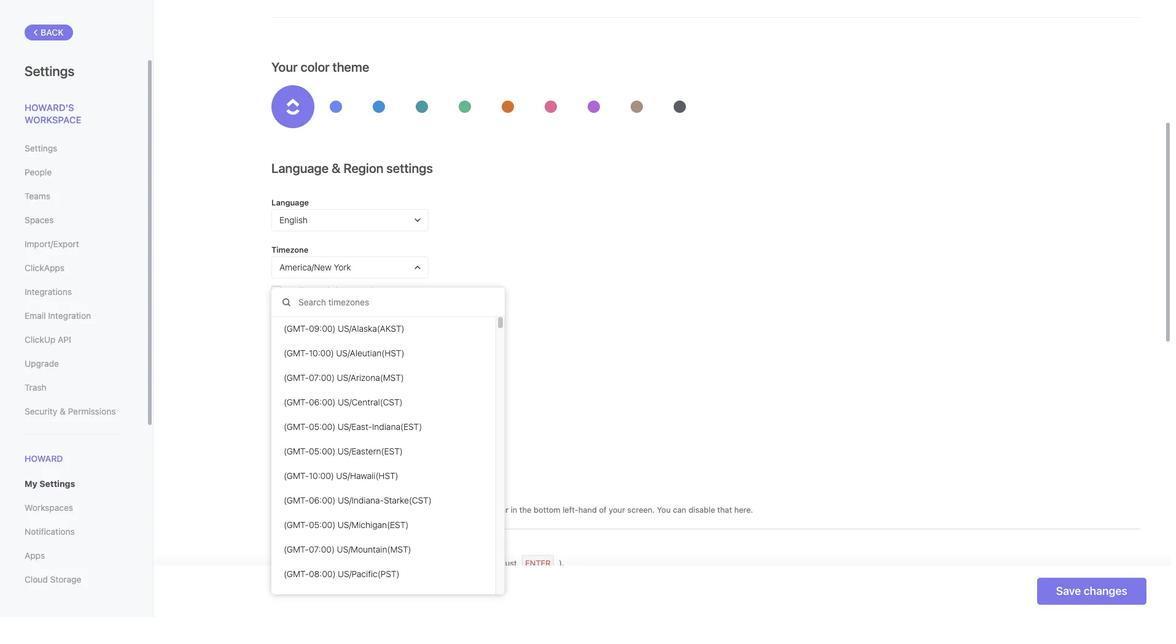 Task type: describe. For each thing, give the bounding box(es) containing it.
performing
[[330, 506, 371, 515]]

york
[[334, 262, 351, 273]]

settings element
[[0, 0, 154, 618]]

post
[[333, 545, 354, 557]]

us/arizona
[[337, 373, 380, 383]]

settings
[[386, 161, 433, 176]]

'enter'
[[429, 545, 459, 557]]

save changes button
[[1037, 579, 1147, 606]]

in
[[511, 506, 517, 515]]

toast
[[405, 506, 423, 515]]

(gmt-09:00) us/alaska (akst)
[[284, 324, 405, 334]]

us/hawaii
[[336, 471, 376, 482]]

when
[[306, 506, 327, 515]]

(gmt- for (gmt-09:00) us/alaska
[[284, 324, 309, 334]]

(gmt- for (gmt-06:00) us/central
[[284, 397, 309, 408]]

my
[[25, 479, 37, 490]]

monday
[[335, 327, 366, 338]]

with
[[407, 545, 426, 557]]

(gmt-07:00) us/arizona (mst)
[[284, 373, 404, 383]]

upgrade
[[25, 359, 59, 369]]

1 vertical spatial (cst)
[[409, 496, 432, 506]]

howard's
[[25, 102, 74, 113]]

workspaces
[[25, 503, 73, 514]]

0 vertical spatial (cst)
[[380, 397, 403, 408]]

format for 24 hour
[[292, 351, 318, 361]]

(gmt- for (gmt-08:00) us/pacific
[[284, 569, 309, 580]]

2 enter from the left
[[525, 559, 551, 569]]

(gmt-06:00) us/central (cst)
[[284, 397, 403, 408]]

of inside don't post comments with 'enter' use cmd + enter to send comments (instead of just enter ).
[[494, 559, 501, 569]]

language for language
[[271, 198, 309, 208]]

09:00)
[[309, 324, 336, 334]]

format for mm/dd/yyyy
[[291, 392, 317, 402]]

1 horizontal spatial comments
[[420, 559, 459, 569]]

us/eastern
[[338, 447, 381, 457]]

don't post comments with 'enter' use cmd + enter to send comments (instead of just enter ).
[[306, 545, 564, 569]]

(gmt- for (gmt-10:00) us/hawaii
[[284, 471, 309, 482]]

markdown
[[306, 599, 354, 610]]

security & permissions link
[[25, 402, 122, 423]]

hour for 12 hour
[[347, 369, 365, 379]]

1 horizontal spatial timezone
[[331, 286, 365, 295]]

& for permissions
[[60, 407, 66, 417]]

save changes
[[1056, 585, 1128, 598]]

us/pacific
[[338, 569, 378, 580]]

(gmt- for (gmt-07:00) us/mountain
[[284, 545, 309, 555]]

0 horizontal spatial timezone
[[271, 245, 309, 255]]

may
[[465, 506, 481, 515]]

(akst)
[[377, 324, 405, 334]]

starke
[[384, 496, 409, 506]]

send
[[400, 559, 418, 569]]

people link
[[25, 162, 122, 183]]

0 horizontal spatial the
[[302, 310, 315, 319]]

us/indiana-
[[338, 496, 384, 506]]

(gmt-05:00) us/eastern (est)
[[284, 447, 403, 457]]

of left your
[[599, 506, 607, 515]]

changes inside the save changes button
[[1084, 585, 1128, 598]]

when performing actions, toast messages may appear in the bottom left-hand of your screen. you can disable that here.
[[306, 506, 753, 515]]

people
[[25, 167, 52, 178]]

(est) for (gmt-05:00) us/michigan (est)
[[387, 520, 409, 531]]

calendar
[[317, 310, 350, 319]]

notifications
[[25, 527, 75, 538]]

save
[[1056, 585, 1081, 598]]

email integration link
[[25, 306, 122, 327]]

(instead
[[461, 559, 492, 569]]

clickup api link
[[25, 330, 122, 351]]

10:00) for us/aleutian
[[309, 348, 334, 359]]

region
[[344, 161, 384, 176]]

clickup
[[25, 335, 55, 345]]

workspaces link
[[25, 498, 122, 519]]

email integration
[[25, 311, 91, 321]]

teams
[[25, 191, 50, 201]]

time
[[271, 351, 290, 361]]

spaces
[[25, 215, 54, 225]]

+
[[349, 559, 354, 569]]

apps link
[[25, 546, 122, 567]]

back link
[[25, 25, 73, 41]]

12 hour
[[336, 369, 365, 379]]

(pst)
[[378, 569, 400, 580]]

(gmt-10:00) us/hawaii (hst)
[[284, 471, 398, 482]]

disable
[[689, 506, 715, 515]]

cloud
[[25, 575, 48, 585]]

06:00) for us/central
[[309, 397, 336, 408]]

Search timezones text field
[[271, 288, 505, 318]]

0 vertical spatial settings
[[25, 63, 75, 79]]

(gmt-06:00) us/indiana-starke (cst)
[[284, 496, 432, 506]]

don't
[[306, 545, 331, 557]]

24
[[284, 369, 294, 379]]

trash
[[25, 383, 47, 393]]

08:00)
[[309, 569, 336, 580]]

trash link
[[25, 378, 122, 399]]

flyout
[[306, 492, 334, 503]]

import/export
[[25, 239, 79, 249]]

cloud storage
[[25, 575, 81, 585]]

notify
[[286, 286, 307, 295]]

(gmt- for (gmt-07:00) us/arizona
[[284, 373, 309, 383]]

notifications link
[[25, 522, 122, 543]]

start of the calendar week
[[271, 310, 372, 319]]

theme
[[333, 60, 369, 74]]

screen.
[[628, 506, 655, 515]]

(gmt-08:00) us/pacific (pst)
[[284, 569, 400, 580]]

sunday
[[284, 327, 313, 338]]

indiana
[[372, 422, 401, 432]]

flyout toast message
[[306, 492, 407, 503]]



Task type: locate. For each thing, give the bounding box(es) containing it.
05:00) down when
[[309, 520, 336, 531]]

0 vertical spatial 06:00)
[[309, 397, 336, 408]]

2 vertical spatial settings
[[39, 479, 75, 490]]

(gmt-10:00) us/aleutian (hst)
[[284, 348, 404, 359]]

teams link
[[25, 186, 122, 207]]

1 05:00) from the top
[[309, 422, 336, 432]]

0 vertical spatial 10:00)
[[309, 348, 334, 359]]

0 vertical spatial (est)
[[401, 422, 422, 432]]

the up 09:00)
[[302, 310, 315, 319]]

2 vertical spatial 05:00)
[[309, 520, 336, 531]]

2 05:00) from the top
[[309, 447, 336, 457]]

0 vertical spatial 07:00)
[[309, 373, 335, 383]]

07:00) up use
[[309, 545, 335, 555]]

of
[[322, 286, 329, 295], [292, 310, 300, 319], [599, 506, 607, 515], [494, 559, 501, 569]]

america/new
[[279, 262, 332, 273]]

2 language from the top
[[271, 198, 309, 208]]

week
[[352, 310, 372, 319]]

changes up the 'week'
[[367, 286, 396, 295]]

upgrade link
[[25, 354, 122, 375]]

1 vertical spatial (hst)
[[376, 471, 398, 482]]

me
[[309, 286, 320, 295]]

of right start
[[292, 310, 300, 319]]

(gmt-07:00) us/mountain (mst)
[[284, 545, 411, 555]]

(gmt- for (gmt-06:00) us/indiana-starke
[[284, 496, 309, 506]]

& left region
[[332, 161, 341, 176]]

(cst)
[[380, 397, 403, 408], [409, 496, 432, 506]]

05:00) up (gmt-10:00) us/hawaii (hst)
[[309, 447, 336, 457]]

language
[[271, 161, 329, 176], [271, 198, 309, 208]]

date format
[[271, 392, 317, 402]]

you
[[657, 506, 671, 515]]

(est) down actions,
[[387, 520, 409, 531]]

2 vertical spatial (est)
[[387, 520, 409, 531]]

& for region
[[332, 161, 341, 176]]

(gmt- for (gmt-05:00) us/eastern
[[284, 447, 309, 457]]

hour right 24
[[296, 369, 314, 379]]

1 vertical spatial changes
[[1084, 585, 1128, 598]]

hour
[[296, 369, 314, 379], [347, 369, 365, 379]]

10:00) down 09:00)
[[309, 348, 334, 359]]

07:00) left 12
[[309, 373, 335, 383]]

can
[[673, 506, 687, 515]]

(est)
[[401, 422, 422, 432], [381, 447, 403, 457], [387, 520, 409, 531]]

spaces link
[[25, 210, 122, 231]]

4 (gmt- from the top
[[284, 397, 309, 408]]

your color theme
[[271, 60, 369, 74]]

dd/mm/yyyy
[[354, 410, 401, 420]]

0 vertical spatial (hst)
[[382, 348, 404, 359]]

).
[[559, 559, 564, 569]]

2 (gmt- from the top
[[284, 348, 309, 359]]

1 vertical spatial timezone
[[331, 286, 365, 295]]

start
[[271, 310, 290, 319]]

0 horizontal spatial enter
[[356, 559, 382, 569]]

&
[[332, 161, 341, 176], [60, 407, 66, 417]]

0 vertical spatial language
[[271, 161, 329, 176]]

07:00) for us/arizona
[[309, 373, 335, 383]]

1 horizontal spatial enter
[[525, 559, 551, 569]]

enter left ).
[[525, 559, 551, 569]]

1 vertical spatial (mst)
[[387, 545, 411, 555]]

language & region settings
[[271, 161, 433, 176]]

1 horizontal spatial hour
[[347, 369, 365, 379]]

changes right save
[[1084, 585, 1128, 598]]

1 (gmt- from the top
[[284, 324, 309, 334]]

left-
[[563, 506, 579, 515]]

7 (gmt- from the top
[[284, 471, 309, 482]]

(gmt-05:00) us/michigan (est)
[[284, 520, 409, 531]]

america/new york
[[279, 262, 351, 273]]

2 hour from the left
[[347, 369, 365, 379]]

format up mm/dd/yyyy
[[291, 392, 317, 402]]

05:00)
[[309, 422, 336, 432], [309, 447, 336, 457], [309, 520, 336, 531]]

9 (gmt- from the top
[[284, 520, 309, 531]]

here.
[[734, 506, 753, 515]]

1 vertical spatial the
[[520, 506, 532, 515]]

timezone down america/new york dropdown button
[[331, 286, 365, 295]]

(hst) down (akst)
[[382, 348, 404, 359]]

us/alaska
[[338, 324, 377, 334]]

1 vertical spatial comments
[[420, 559, 459, 569]]

cloud storage link
[[25, 570, 122, 591]]

05:00) for us/eastern
[[309, 447, 336, 457]]

07:00) for us/mountain
[[309, 545, 335, 555]]

america/new york button
[[271, 257, 429, 279]]

(gmt- for (gmt-05:00) us/east-indiana
[[284, 422, 309, 432]]

(cst) up dd/mm/yyyy
[[380, 397, 403, 408]]

(mst) for (gmt-07:00) us/mountain (mst)
[[387, 545, 411, 555]]

bottom
[[534, 506, 561, 515]]

& right "security"
[[60, 407, 66, 417]]

0 vertical spatial timezone
[[271, 245, 309, 255]]

0 vertical spatial (mst)
[[380, 373, 404, 383]]

6 (gmt- from the top
[[284, 447, 309, 457]]

us/samoa
[[335, 594, 375, 604]]

0 vertical spatial changes
[[367, 286, 396, 295]]

0 horizontal spatial &
[[60, 407, 66, 417]]

0 horizontal spatial (cst)
[[380, 397, 403, 408]]

1 enter from the left
[[356, 559, 382, 569]]

(hst) for (gmt-10:00) us/hawaii (hst)
[[376, 471, 398, 482]]

settings
[[25, 63, 75, 79], [25, 143, 57, 154], [39, 479, 75, 490]]

(gmt- for (gmt-05:00) us/michigan
[[284, 520, 309, 531]]

1 vertical spatial settings
[[25, 143, 57, 154]]

comments down ''enter''
[[420, 559, 459, 569]]

language for language & region settings
[[271, 161, 329, 176]]

security & permissions
[[25, 407, 116, 417]]

1 10:00) from the top
[[309, 348, 334, 359]]

1 vertical spatial language
[[271, 198, 309, 208]]

security
[[25, 407, 57, 417]]

0 vertical spatial the
[[302, 310, 315, 319]]

my settings
[[25, 479, 75, 490]]

05:00) down mm/dd/yyyy
[[309, 422, 336, 432]]

1 language from the top
[[271, 161, 329, 176]]

us/aleutian
[[336, 348, 382, 359]]

hour right 12
[[347, 369, 365, 379]]

1 vertical spatial 10:00)
[[309, 471, 334, 482]]

settings up 'people'
[[25, 143, 57, 154]]

email
[[25, 311, 46, 321]]

(est) down indiana
[[381, 447, 403, 457]]

1 vertical spatial format
[[291, 392, 317, 402]]

settings up howard's
[[25, 63, 75, 79]]

0 vertical spatial 05:00)
[[309, 422, 336, 432]]

message
[[364, 492, 405, 503]]

(hst) up message
[[376, 471, 398, 482]]

0 horizontal spatial hour
[[296, 369, 314, 379]]

(cst) right actions,
[[409, 496, 432, 506]]

(mst) up to
[[387, 545, 411, 555]]

toast
[[336, 492, 361, 503]]

to
[[390, 559, 398, 569]]

2 07:00) from the top
[[309, 545, 335, 555]]

0 vertical spatial format
[[292, 351, 318, 361]]

11 (gmt- from the top
[[284, 569, 309, 580]]

1 06:00) from the top
[[309, 397, 336, 408]]

1 horizontal spatial the
[[520, 506, 532, 515]]

(mst) for (gmt-07:00) us/arizona (mst)
[[380, 373, 404, 383]]

us/michigan
[[338, 520, 387, 531]]

0 vertical spatial comments
[[356, 545, 404, 557]]

(mst) up dd/mm/yyyy
[[380, 373, 404, 383]]

1 vertical spatial 06:00)
[[309, 496, 336, 506]]

use
[[306, 559, 320, 569]]

0 horizontal spatial changes
[[367, 286, 396, 295]]

hand
[[579, 506, 597, 515]]

0 vertical spatial &
[[332, 161, 341, 176]]

2 10:00) from the top
[[309, 471, 334, 482]]

1 vertical spatial 05:00)
[[309, 447, 336, 457]]

1 vertical spatial 07:00)
[[309, 545, 335, 555]]

1 vertical spatial (est)
[[381, 447, 403, 457]]

apps
[[25, 551, 45, 562]]

3 (gmt- from the top
[[284, 373, 309, 383]]

1 hour from the left
[[296, 369, 314, 379]]

10:00) for us/hawaii
[[309, 471, 334, 482]]

(gmt- for (gmt-10:00) us/aleutian
[[284, 348, 309, 359]]

us/mountain
[[337, 545, 387, 555]]

import/export link
[[25, 234, 122, 255]]

workspace
[[25, 114, 81, 125]]

(est) down dd/mm/yyyy
[[401, 422, 422, 432]]

10:00)
[[309, 348, 334, 359], [309, 471, 334, 482]]

clickapps link
[[25, 258, 122, 279]]

& inside settings element
[[60, 407, 66, 417]]

(est) for (gmt-05:00) us/eastern (est)
[[381, 447, 403, 457]]

12 (gmt- from the top
[[284, 594, 309, 604]]

1 horizontal spatial (cst)
[[409, 496, 432, 506]]

10:00) up flyout
[[309, 471, 334, 482]]

hour for 24 hour
[[296, 369, 314, 379]]

1 vertical spatial &
[[60, 407, 66, 417]]

3 05:00) from the top
[[309, 520, 336, 531]]

enter down us/mountain
[[356, 559, 382, 569]]

actions,
[[373, 506, 402, 515]]

settings inside 'link'
[[39, 479, 75, 490]]

5 (gmt- from the top
[[284, 422, 309, 432]]

storage
[[50, 575, 81, 585]]

comments up to
[[356, 545, 404, 557]]

0 horizontal spatial comments
[[356, 545, 404, 557]]

of left just on the left
[[494, 559, 501, 569]]

integrations
[[25, 287, 72, 297]]

06:00) for us/indiana-
[[309, 496, 336, 506]]

timezone up america/new
[[271, 245, 309, 255]]

us/east-
[[338, 422, 372, 432]]

06:00) left toast
[[309, 496, 336, 506]]

05:00) for us/michigan
[[309, 520, 336, 531]]

06:00) up mm/dd/yyyy
[[309, 397, 336, 408]]

1 horizontal spatial &
[[332, 161, 341, 176]]

clickapps
[[25, 263, 64, 273]]

05:00) for us/east-
[[309, 422, 336, 432]]

format up 24 hour
[[292, 351, 318, 361]]

messages
[[426, 506, 463, 515]]

8 (gmt- from the top
[[284, 496, 309, 506]]

settings up workspaces
[[39, 479, 75, 490]]

the right in
[[520, 506, 532, 515]]

06:00)
[[309, 397, 336, 408], [309, 496, 336, 506]]

10 (gmt- from the top
[[284, 545, 309, 555]]

1 horizontal spatial changes
[[1084, 585, 1128, 598]]

the
[[302, 310, 315, 319], [520, 506, 532, 515]]

your
[[271, 60, 298, 74]]

2 06:00) from the top
[[309, 496, 336, 506]]

(hst) for (gmt-10:00) us/aleutian (hst)
[[382, 348, 404, 359]]

of right me
[[322, 286, 329, 295]]

1 07:00) from the top
[[309, 373, 335, 383]]



Task type: vqa. For each thing, say whether or not it's contained in the screenshot.


